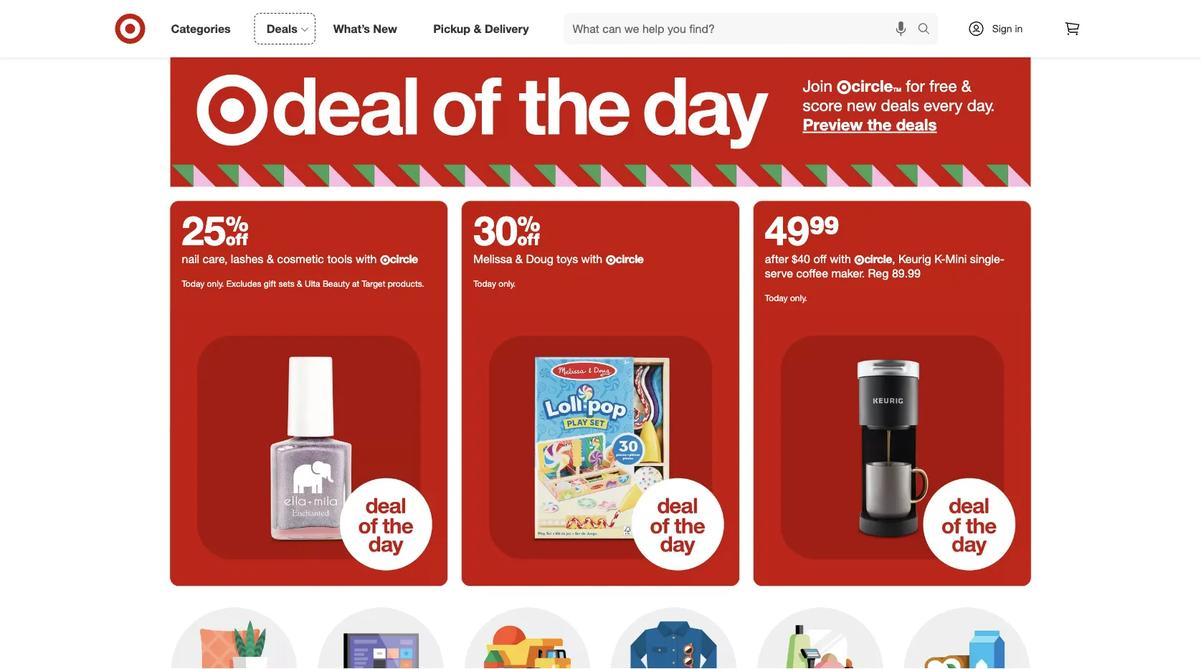 Task type: describe. For each thing, give the bounding box(es) containing it.
99
[[810, 205, 840, 254]]

3 with from the left
[[830, 252, 851, 266]]

doug
[[526, 252, 554, 266]]

free
[[930, 76, 957, 96]]

1 horizontal spatial sign in
[[992, 22, 1023, 35]]

What can we help you find? suggestions appear below search field
[[564, 13, 921, 44]]

30
[[474, 205, 540, 254]]

circle for after $40 off with
[[864, 252, 892, 266]]

2 with from the left
[[581, 252, 603, 266]]

what's new
[[333, 22, 397, 36]]

& right lashes at the left top of the page
[[267, 252, 274, 266]]

sets
[[279, 278, 295, 289]]

search
[[911, 23, 946, 37]]

day.
[[967, 95, 995, 115]]

beauty
[[323, 278, 350, 289]]

categories
[[171, 22, 231, 36]]

cosmetic
[[277, 252, 324, 266]]

nail
[[182, 252, 199, 266]]

ulta
[[305, 278, 320, 289]]

reg
[[868, 266, 889, 280]]

1 horizontal spatial in
[[1015, 22, 1023, 35]]

lashes
[[231, 252, 264, 266]]

deals link
[[254, 13, 315, 44]]

today for 25
[[182, 278, 205, 289]]

& inside for free & score new deals every day. preview the deals
[[962, 76, 972, 96]]

score
[[803, 95, 843, 115]]

serve
[[765, 266, 793, 280]]

deals down tm
[[881, 95, 919, 115]]

the
[[868, 115, 892, 134]]

what's
[[333, 22, 370, 36]]

every
[[924, 95, 963, 115]]

& left doug
[[516, 252, 523, 266]]

join
[[803, 76, 833, 96]]

1 horizontal spatial sign
[[992, 22, 1012, 35]]

tools
[[327, 252, 352, 266]]

today for 30
[[474, 278, 496, 289]]

$40
[[792, 252, 811, 266]]

melissa
[[474, 252, 512, 266]]

products.
[[388, 278, 424, 289]]

today only. for after
[[765, 292, 807, 303]]

pickup & delivery
[[433, 22, 529, 36]]

◎
[[837, 79, 852, 95]]

49 99
[[765, 205, 840, 254]]



Task type: locate. For each thing, give the bounding box(es) containing it.
toys
[[557, 252, 578, 266]]

&
[[474, 22, 482, 36], [962, 76, 972, 96], [267, 252, 274, 266], [516, 252, 523, 266], [297, 278, 302, 289]]

0 horizontal spatial sign
[[584, 16, 606, 28]]

0 horizontal spatial in
[[608, 16, 617, 28]]

deals
[[881, 95, 919, 115], [896, 115, 937, 134]]

target deal of the day image for 25
[[170, 309, 448, 586]]

pickup & delivery link
[[421, 13, 547, 44]]

& right free
[[962, 76, 972, 96]]

today only. down serve
[[765, 292, 807, 303]]

0 horizontal spatial sign in
[[584, 16, 617, 28]]

25
[[182, 205, 249, 254]]

keurig
[[899, 252, 932, 266]]

for
[[906, 76, 925, 96]]

1 horizontal spatial today only.
[[765, 292, 807, 303]]

off
[[814, 252, 827, 266]]

0 vertical spatial today only.
[[474, 278, 516, 289]]

with up the maker.
[[830, 252, 851, 266]]

only.
[[207, 278, 224, 289], [499, 278, 516, 289], [790, 292, 807, 303]]

with right toys
[[581, 252, 603, 266]]

pickup
[[433, 22, 471, 36]]

1 vertical spatial today only.
[[765, 292, 807, 303]]

0 horizontal spatial today
[[182, 278, 205, 289]]

sign in button
[[569, 6, 632, 38]]

target deal of the day image for 30
[[462, 309, 739, 586]]

49
[[765, 205, 810, 254]]

search button
[[911, 13, 946, 47]]

with up the target
[[356, 252, 377, 266]]

today only. for melissa
[[474, 278, 516, 289]]

for free & score new deals every day. preview the deals
[[803, 76, 995, 134]]

care,
[[203, 252, 228, 266]]

new
[[847, 95, 877, 115]]

sign in
[[584, 16, 617, 28], [992, 22, 1023, 35]]

preview
[[803, 115, 863, 134]]

today
[[182, 278, 205, 289], [474, 278, 496, 289], [765, 292, 788, 303]]

2 horizontal spatial with
[[830, 252, 851, 266]]

in
[[608, 16, 617, 28], [1015, 22, 1023, 35]]

excludes
[[226, 278, 261, 289]]

only. down coffee
[[790, 292, 807, 303]]

deals
[[267, 22, 297, 36]]

in inside button
[[608, 16, 617, 28]]

deal of the day image
[[754, 309, 1031, 586]]

at
[[352, 278, 360, 289]]

after $40 off with
[[765, 252, 854, 266]]

sign in inside button
[[584, 16, 617, 28]]

& right pickup
[[474, 22, 482, 36]]

new
[[373, 22, 397, 36]]

, keurig k-mini single- serve coffee maker. reg 89.99
[[765, 252, 1005, 280]]

2 horizontal spatial today
[[765, 292, 788, 303]]

only. for 25
[[207, 278, 224, 289]]

deals right the
[[896, 115, 937, 134]]

today down "melissa"
[[474, 278, 496, 289]]

only. down care,
[[207, 278, 224, 289]]

circle for melissa & doug toys with
[[616, 252, 644, 266]]

only. down "melissa"
[[499, 278, 516, 289]]

today only. down "melissa"
[[474, 278, 516, 289]]

only. for 30
[[499, 278, 516, 289]]

1 horizontal spatial with
[[581, 252, 603, 266]]

1 horizontal spatial today
[[474, 278, 496, 289]]

sign
[[584, 16, 606, 28], [992, 22, 1012, 35]]

what's new link
[[321, 13, 415, 44]]

join ◎ circle tm
[[803, 76, 902, 96]]

89.99
[[892, 266, 921, 280]]

0 horizontal spatial with
[[356, 252, 377, 266]]

sign inside button
[[584, 16, 606, 28]]

single-
[[970, 252, 1005, 266]]

1 horizontal spatial only.
[[499, 278, 516, 289]]

target
[[362, 278, 385, 289]]

delivery
[[485, 22, 529, 36]]

tm
[[893, 86, 902, 93]]

coffee
[[797, 266, 828, 280]]

sign in link
[[956, 13, 1045, 44]]

melissa & doug toys with
[[474, 252, 606, 266]]

with
[[356, 252, 377, 266], [581, 252, 603, 266], [830, 252, 851, 266]]

mini
[[946, 252, 967, 266]]

2 horizontal spatial only.
[[790, 292, 807, 303]]

maker.
[[832, 266, 865, 280]]

circle for nail care, lashes & cosmetic tools with
[[390, 252, 418, 266]]

today down serve
[[765, 292, 788, 303]]

nail care, lashes & cosmetic tools with
[[182, 252, 380, 266]]

circle
[[852, 76, 893, 96], [390, 252, 418, 266], [616, 252, 644, 266], [864, 252, 892, 266]]

gift
[[264, 278, 276, 289]]

today only. excludes gift sets & ulta beauty at target products.
[[182, 278, 424, 289]]

k-
[[935, 252, 946, 266]]

after
[[765, 252, 789, 266]]

,
[[892, 252, 895, 266]]

0 horizontal spatial only.
[[207, 278, 224, 289]]

target deal of the day image
[[170, 47, 1031, 187], [170, 309, 448, 586], [462, 309, 739, 586]]

categories link
[[159, 13, 249, 44]]

today down nail
[[182, 278, 205, 289]]

today only.
[[474, 278, 516, 289], [765, 292, 807, 303]]

& left ulta
[[297, 278, 302, 289]]

1 with from the left
[[356, 252, 377, 266]]

0 horizontal spatial today only.
[[474, 278, 516, 289]]



Task type: vqa. For each thing, say whether or not it's contained in the screenshot.
go on the right bottom of the page
no



